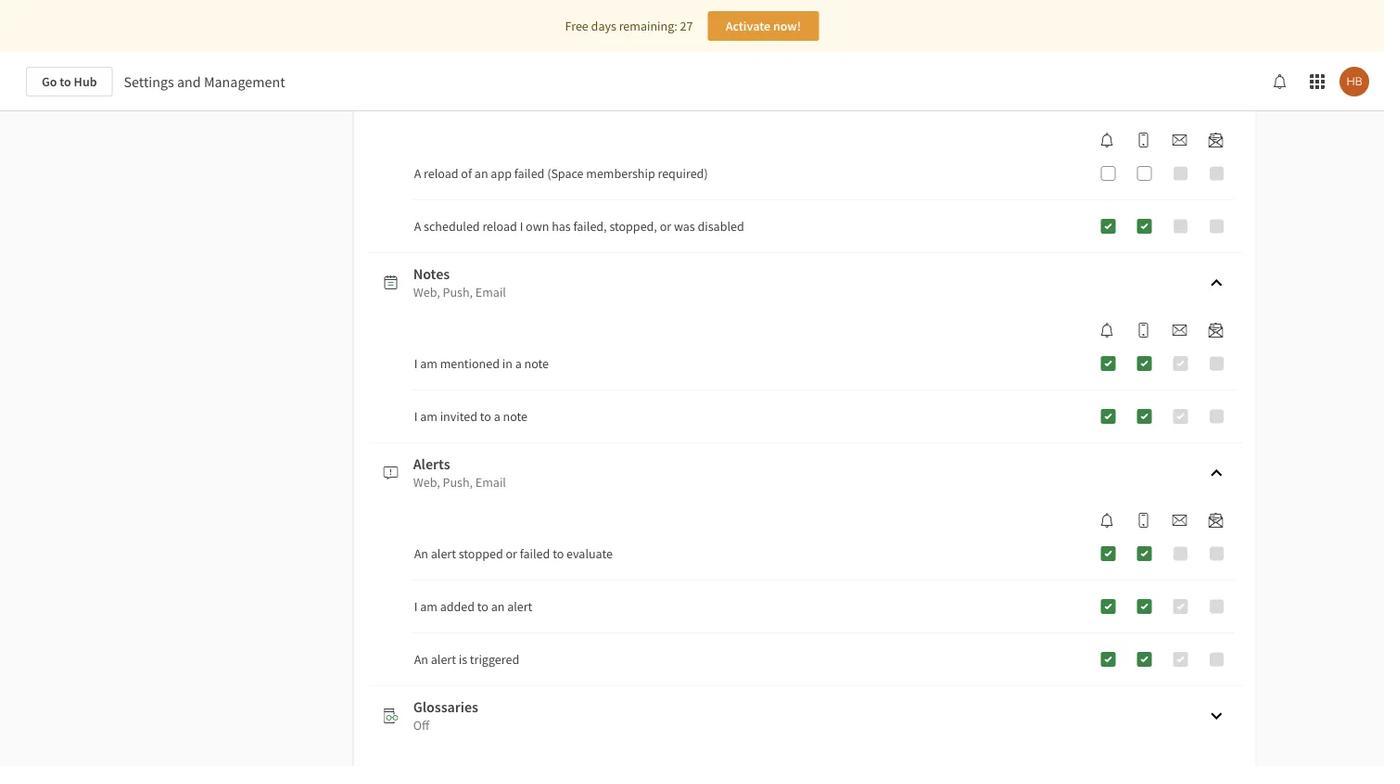Task type: describe. For each thing, give the bounding box(es) containing it.
notifications bundled in a daily email digest element for evaluate
[[1202, 513, 1231, 528]]

notifications sent to your email image for i am mentioned in a note
[[1173, 323, 1188, 338]]

an for an alert stopped or failed to evaluate
[[414, 545, 429, 562]]

alerts
[[413, 455, 450, 473]]

alert for an alert stopped or failed to evaluate
[[431, 545, 456, 562]]

howard brown image
[[1340, 67, 1370, 96]]

a reload of an app failed (space membership required)
[[414, 165, 708, 182]]

email for notes
[[476, 284, 506, 301]]

0 horizontal spatial an
[[475, 165, 488, 182]]

required)
[[658, 165, 708, 182]]

activate now!
[[726, 18, 802, 34]]

1 vertical spatial an
[[491, 598, 505, 615]]

note for i am invited to a note
[[503, 408, 528, 425]]

glossaries off
[[413, 698, 479, 734]]

1 vertical spatial or
[[506, 545, 518, 562]]

has
[[552, 218, 571, 235]]

go
[[42, 73, 57, 90]]

notes
[[413, 264, 450, 283]]

settings
[[124, 72, 174, 91]]

note for i am mentioned in a note
[[525, 355, 549, 372]]

evaluate
[[567, 545, 613, 562]]

go to hub
[[42, 73, 97, 90]]

an alert stopped or failed to evaluate
[[414, 545, 613, 562]]

i left own
[[520, 218, 523, 235]]

stopped
[[459, 545, 503, 562]]

notifications sent to your email image for a reload of an app failed (space membership required)
[[1173, 133, 1188, 147]]

am for mentioned
[[420, 355, 438, 372]]

own
[[526, 218, 549, 235]]

activate
[[726, 18, 771, 34]]

notifications sent to your email element for evaluate
[[1166, 513, 1195, 528]]

now!
[[774, 18, 802, 34]]

i am invited to a note
[[414, 408, 528, 425]]

push notifications in qlik sense mobile image
[[1137, 133, 1152, 147]]

in
[[503, 355, 513, 372]]

alerts web, push, email
[[413, 455, 506, 491]]

0 vertical spatial failed
[[515, 165, 545, 182]]

27
[[680, 18, 693, 34]]

notifications bundled in a daily email digest image for (space
[[1209, 133, 1224, 147]]

push notifications in qlik sense mobile image for an alert stopped or failed to evaluate
[[1137, 513, 1152, 528]]

push notifications in qlik sense mobile image for i am mentioned in a note
[[1137, 323, 1152, 338]]

hub
[[74, 73, 97, 90]]

to right go in the left of the page
[[60, 73, 71, 90]]

2 notifications when using qlik sense in a browser image from the top
[[1101, 323, 1115, 338]]

notifications sent to your email image
[[1173, 513, 1188, 528]]

2 notifications when using qlik sense in a browser element from the top
[[1093, 323, 1123, 338]]

and
[[177, 72, 201, 91]]

i for i am added to an alert
[[414, 598, 418, 615]]

notifications bundled in a daily email digest image for evaluate
[[1209, 513, 1224, 528]]

(space
[[547, 165, 584, 182]]

free days remaining: 27
[[565, 18, 693, 34]]

2 push notifications in qlik sense mobile element from the top
[[1129, 323, 1159, 338]]

mentioned
[[440, 355, 500, 372]]

notifications when using qlik sense in a browser image for evaluate
[[1101, 513, 1115, 528]]

alert for an alert is triggered
[[431, 651, 456, 668]]

main content containing notes
[[0, 62, 1385, 766]]



Task type: locate. For each thing, give the bounding box(es) containing it.
notifications bundled in a daily email digest element
[[1202, 133, 1231, 147], [1202, 323, 1231, 338], [1202, 513, 1231, 528]]

2 push, from the top
[[443, 474, 473, 491]]

push, for alerts
[[443, 474, 473, 491]]

3 notifications sent to your email element from the top
[[1166, 513, 1195, 528]]

app
[[491, 165, 512, 182]]

1 vertical spatial am
[[420, 408, 438, 425]]

2 vertical spatial notifications when using qlik sense in a browser image
[[1101, 513, 1115, 528]]

email down i am invited to a note
[[476, 474, 506, 491]]

1 push notifications in qlik sense mobile element from the top
[[1129, 133, 1159, 147]]

an right of
[[475, 165, 488, 182]]

i am mentioned in a note
[[414, 355, 549, 372]]

3 push notifications in qlik sense mobile element from the top
[[1129, 513, 1159, 528]]

am for added
[[420, 598, 438, 615]]

or
[[660, 218, 672, 235], [506, 545, 518, 562]]

3 notifications bundled in a daily email digest image from the top
[[1209, 513, 1224, 528]]

1 web, from the top
[[413, 284, 440, 301]]

web,
[[413, 284, 440, 301], [413, 474, 440, 491]]

push notifications in qlik sense mobile element for evaluate
[[1129, 513, 1159, 528]]

1 push notifications in qlik sense mobile image from the top
[[1137, 323, 1152, 338]]

1 vertical spatial web,
[[413, 474, 440, 491]]

reload
[[424, 165, 459, 182], [483, 218, 517, 235]]

alert left stopped on the left of page
[[431, 545, 456, 562]]

email for alerts
[[476, 474, 506, 491]]

stopped,
[[610, 218, 658, 235]]

a right in
[[515, 355, 522, 372]]

0 vertical spatial web,
[[413, 284, 440, 301]]

to right invited
[[480, 408, 492, 425]]

triggered
[[470, 651, 520, 668]]

of
[[461, 165, 472, 182]]

2 an from the top
[[414, 651, 429, 668]]

disabled
[[698, 218, 745, 235]]

1 vertical spatial push,
[[443, 474, 473, 491]]

0 vertical spatial an
[[414, 545, 429, 562]]

push, down the "alerts"
[[443, 474, 473, 491]]

0 vertical spatial push notifications in qlik sense mobile element
[[1129, 133, 1159, 147]]

management
[[204, 72, 285, 91]]

2 vertical spatial notifications when using qlik sense in a browser element
[[1093, 513, 1123, 528]]

1 vertical spatial email
[[476, 474, 506, 491]]

alert down an alert stopped or failed to evaluate
[[508, 598, 533, 615]]

2 email from the top
[[476, 474, 506, 491]]

0 vertical spatial notifications when using qlik sense in a browser image
[[1101, 133, 1115, 147]]

a scheduled reload i own has failed, stopped, or was disabled
[[414, 218, 745, 235]]

0 vertical spatial a
[[414, 165, 421, 182]]

go to hub link
[[26, 67, 113, 96]]

days
[[591, 18, 617, 34]]

0 vertical spatial note
[[525, 355, 549, 372]]

2 notifications bundled in a daily email digest image from the top
[[1209, 323, 1224, 338]]

an alert is triggered
[[414, 651, 520, 668]]

push notifications in qlik sense mobile image
[[1137, 323, 1152, 338], [1137, 513, 1152, 528]]

0 vertical spatial email
[[476, 284, 506, 301]]

am left invited
[[420, 408, 438, 425]]

email
[[476, 284, 506, 301], [476, 474, 506, 491]]

to
[[60, 73, 71, 90], [480, 408, 492, 425], [553, 545, 564, 562], [477, 598, 489, 615]]

to left evaluate
[[553, 545, 564, 562]]

a for a reload of an app failed (space membership required)
[[414, 165, 421, 182]]

failed right stopped on the left of page
[[520, 545, 550, 562]]

or left was
[[660, 218, 672, 235]]

1 horizontal spatial an
[[491, 598, 505, 615]]

3 notifications when using qlik sense in a browser element from the top
[[1093, 513, 1123, 528]]

3 notifications bundled in a daily email digest element from the top
[[1202, 513, 1231, 528]]

note down in
[[503, 408, 528, 425]]

3 am from the top
[[420, 598, 438, 615]]

1 vertical spatial notifications sent to your email element
[[1166, 323, 1195, 338]]

1 vertical spatial failed
[[520, 545, 550, 562]]

an
[[414, 545, 429, 562], [414, 651, 429, 668]]

web, inside notes web, push, email
[[413, 284, 440, 301]]

settings and management
[[124, 72, 285, 91]]

0 vertical spatial alert
[[431, 545, 456, 562]]

1 vertical spatial push notifications in qlik sense mobile element
[[1129, 323, 1159, 338]]

added
[[440, 598, 475, 615]]

1 horizontal spatial a
[[515, 355, 522, 372]]

an for an alert is triggered
[[414, 651, 429, 668]]

notifications when using qlik sense in a browser element for (space
[[1093, 133, 1123, 147]]

failed
[[515, 165, 545, 182], [520, 545, 550, 562]]

push notifications in qlik sense mobile element
[[1129, 133, 1159, 147], [1129, 323, 1159, 338], [1129, 513, 1159, 528]]

note right in
[[525, 355, 549, 372]]

a left 'scheduled'
[[414, 218, 421, 235]]

failed right app
[[515, 165, 545, 182]]

0 vertical spatial notifications sent to your email element
[[1166, 133, 1195, 147]]

push, down notes
[[443, 284, 473, 301]]

main content
[[0, 62, 1385, 766]]

web, down the "alerts"
[[413, 474, 440, 491]]

1 vertical spatial alert
[[508, 598, 533, 615]]

0 horizontal spatial reload
[[424, 165, 459, 182]]

2 a from the top
[[414, 218, 421, 235]]

1 vertical spatial push notifications in qlik sense mobile image
[[1137, 513, 1152, 528]]

alert left is
[[431, 651, 456, 668]]

2 vertical spatial notifications sent to your email element
[[1166, 513, 1195, 528]]

notifications when using qlik sense in a browser element
[[1093, 133, 1123, 147], [1093, 323, 1123, 338], [1093, 513, 1123, 528]]

1 notifications when using qlik sense in a browser image from the top
[[1101, 133, 1115, 147]]

1 horizontal spatial or
[[660, 218, 672, 235]]

is
[[459, 651, 468, 668]]

2 notifications sent to your email element from the top
[[1166, 323, 1195, 338]]

2 vertical spatial push notifications in qlik sense mobile element
[[1129, 513, 1159, 528]]

an left stopped on the left of page
[[414, 545, 429, 562]]

0 horizontal spatial a
[[494, 408, 501, 425]]

2 vertical spatial am
[[420, 598, 438, 615]]

1 vertical spatial notifications when using qlik sense in a browser image
[[1101, 323, 1115, 338]]

an left is
[[414, 651, 429, 668]]

reload left of
[[424, 165, 459, 182]]

1 email from the top
[[476, 284, 506, 301]]

activate now! link
[[708, 11, 819, 41]]

0 vertical spatial notifications bundled in a daily email digest image
[[1209, 133, 1224, 147]]

0 vertical spatial push,
[[443, 284, 473, 301]]

1 vertical spatial notifications bundled in a daily email digest element
[[1202, 323, 1231, 338]]

2 notifications sent to your email image from the top
[[1173, 323, 1188, 338]]

2 notifications bundled in a daily email digest element from the top
[[1202, 323, 1231, 338]]

notifications when using qlik sense in a browser image for (space
[[1101, 133, 1115, 147]]

push notifications in qlik sense mobile element for (space
[[1129, 133, 1159, 147]]

membership
[[587, 165, 656, 182]]

2 push notifications in qlik sense mobile image from the top
[[1137, 513, 1152, 528]]

a
[[414, 165, 421, 182], [414, 218, 421, 235]]

a left of
[[414, 165, 421, 182]]

2 am from the top
[[420, 408, 438, 425]]

1 vertical spatial an
[[414, 651, 429, 668]]

0 vertical spatial a
[[515, 355, 522, 372]]

am left "mentioned"
[[420, 355, 438, 372]]

0 vertical spatial am
[[420, 355, 438, 372]]

invited
[[440, 408, 478, 425]]

or right stopped on the left of page
[[506, 545, 518, 562]]

am for invited
[[420, 408, 438, 425]]

0 vertical spatial notifications when using qlik sense in a browser element
[[1093, 133, 1123, 147]]

1 notifications sent to your email image from the top
[[1173, 133, 1188, 147]]

0 vertical spatial notifications sent to your email image
[[1173, 133, 1188, 147]]

1 vertical spatial a
[[414, 218, 421, 235]]

1 push, from the top
[[443, 284, 473, 301]]

0 vertical spatial push notifications in qlik sense mobile image
[[1137, 323, 1152, 338]]

notifications sent to your email image
[[1173, 133, 1188, 147], [1173, 323, 1188, 338]]

2 web, from the top
[[413, 474, 440, 491]]

push,
[[443, 284, 473, 301], [443, 474, 473, 491]]

1 notifications bundled in a daily email digest element from the top
[[1202, 133, 1231, 147]]

scheduled
[[424, 218, 480, 235]]

was
[[674, 218, 695, 235]]

1 vertical spatial notifications when using qlik sense in a browser element
[[1093, 323, 1123, 338]]

notifications when using qlik sense in a browser element for evaluate
[[1093, 513, 1123, 528]]

1 notifications bundled in a daily email digest image from the top
[[1209, 133, 1224, 147]]

a for a scheduled reload i own has failed, stopped, or was disabled
[[414, 218, 421, 235]]

i for i am invited to a note
[[414, 408, 418, 425]]

i left invited
[[414, 408, 418, 425]]

0 vertical spatial notifications bundled in a daily email digest element
[[1202, 133, 1231, 147]]

note
[[525, 355, 549, 372], [503, 408, 528, 425]]

email up i am mentioned in a note
[[476, 284, 506, 301]]

0 vertical spatial an
[[475, 165, 488, 182]]

i for i am mentioned in a note
[[414, 355, 418, 372]]

1 vertical spatial notifications sent to your email image
[[1173, 323, 1188, 338]]

failed,
[[574, 218, 607, 235]]

push, inside notes web, push, email
[[443, 284, 473, 301]]

1 vertical spatial notifications bundled in a daily email digest image
[[1209, 323, 1224, 338]]

web, for alerts
[[413, 474, 440, 491]]

remaining:
[[619, 18, 678, 34]]

reload left own
[[483, 218, 517, 235]]

am left added
[[420, 598, 438, 615]]

email inside alerts web, push, email
[[476, 474, 506, 491]]

1 vertical spatial note
[[503, 408, 528, 425]]

to right added
[[477, 598, 489, 615]]

2 vertical spatial alert
[[431, 651, 456, 668]]

a for in
[[515, 355, 522, 372]]

3 notifications when using qlik sense in a browser image from the top
[[1101, 513, 1115, 528]]

a right invited
[[494, 408, 501, 425]]

notifications bundled in a daily email digest image
[[1209, 133, 1224, 147], [1209, 323, 1224, 338], [1209, 513, 1224, 528]]

glossaries
[[413, 698, 479, 716]]

2 vertical spatial notifications bundled in a daily email digest element
[[1202, 513, 1231, 528]]

i left "mentioned"
[[414, 355, 418, 372]]

0 horizontal spatial or
[[506, 545, 518, 562]]

0 vertical spatial or
[[660, 218, 672, 235]]

1 am from the top
[[420, 355, 438, 372]]

a
[[515, 355, 522, 372], [494, 408, 501, 425]]

an right added
[[491, 598, 505, 615]]

2 vertical spatial notifications bundled in a daily email digest image
[[1209, 513, 1224, 528]]

i am added to an alert
[[414, 598, 533, 615]]

an
[[475, 165, 488, 182], [491, 598, 505, 615]]

web, down notes
[[413, 284, 440, 301]]

1 horizontal spatial reload
[[483, 218, 517, 235]]

i left added
[[414, 598, 418, 615]]

notes web, push, email
[[413, 264, 506, 301]]

1 vertical spatial reload
[[483, 218, 517, 235]]

0 vertical spatial reload
[[424, 165, 459, 182]]

web, inside alerts web, push, email
[[413, 474, 440, 491]]

free
[[565, 18, 589, 34]]

1 a from the top
[[414, 165, 421, 182]]

a for to
[[494, 408, 501, 425]]

off
[[413, 717, 430, 734]]

1 vertical spatial a
[[494, 408, 501, 425]]

push, for notes
[[443, 284, 473, 301]]

1 an from the top
[[414, 545, 429, 562]]

email inside notes web, push, email
[[476, 284, 506, 301]]

am
[[420, 355, 438, 372], [420, 408, 438, 425], [420, 598, 438, 615]]

notifications when using qlik sense in a browser image
[[1101, 133, 1115, 147], [1101, 323, 1115, 338], [1101, 513, 1115, 528]]

web, for notes
[[413, 284, 440, 301]]

1 notifications when using qlik sense in a browser element from the top
[[1093, 133, 1123, 147]]

1 notifications sent to your email element from the top
[[1166, 133, 1195, 147]]

push, inside alerts web, push, email
[[443, 474, 473, 491]]

alert
[[431, 545, 456, 562], [508, 598, 533, 615], [431, 651, 456, 668]]

notifications sent to your email element for (space
[[1166, 133, 1195, 147]]

notifications sent to your email element
[[1166, 133, 1195, 147], [1166, 323, 1195, 338], [1166, 513, 1195, 528]]

i
[[520, 218, 523, 235], [414, 355, 418, 372], [414, 408, 418, 425], [414, 598, 418, 615]]

notifications bundled in a daily email digest element for (space
[[1202, 133, 1231, 147]]



Task type: vqa. For each thing, say whether or not it's contained in the screenshot.
or
yes



